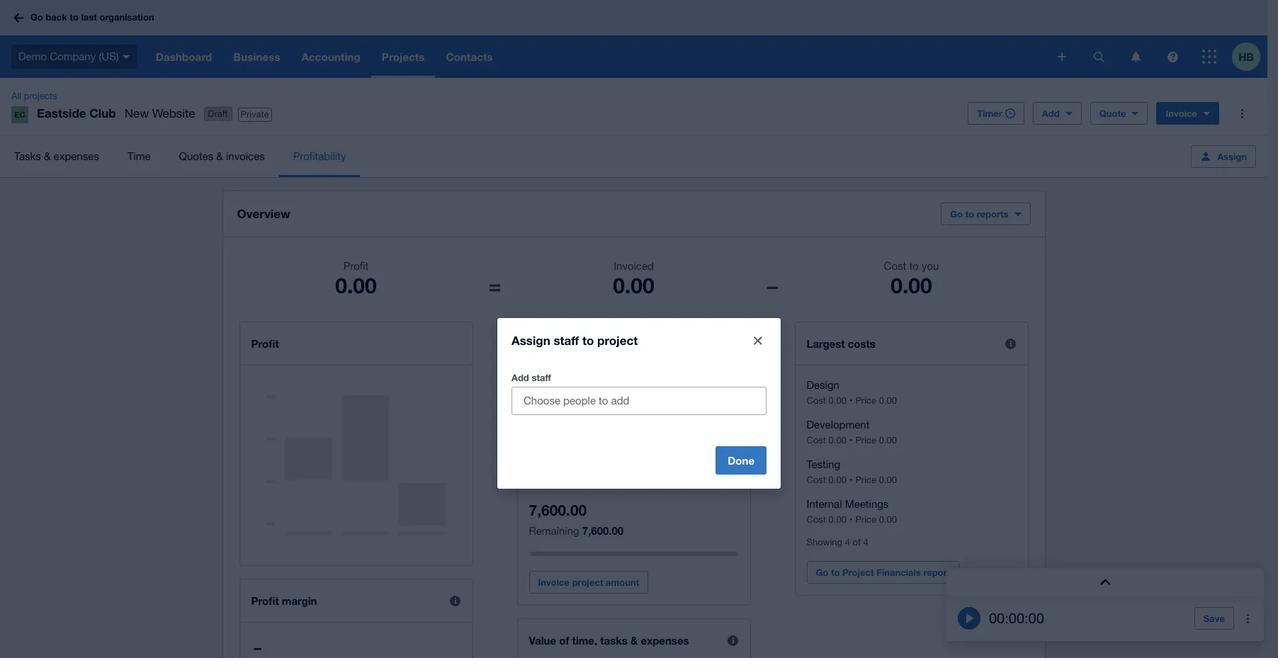 Task type: describe. For each thing, give the bounding box(es) containing it.
costs
[[848, 337, 876, 350]]

testing
[[807, 458, 840, 470]]

save button
[[1195, 607, 1234, 630]]

svg image
[[1058, 52, 1066, 61]]

cost for testing
[[807, 475, 826, 485]]

2 horizontal spatial &
[[631, 634, 638, 647]]

go for go to reports
[[950, 208, 963, 220]]

price for development
[[856, 435, 877, 446]]

of for 1
[[575, 407, 583, 417]]

−
[[766, 273, 779, 298]]

time link
[[113, 135, 165, 177]]

profit for margin
[[251, 594, 279, 607]]

go to project financials report button
[[807, 561, 960, 584]]

new website
[[125, 106, 195, 120]]

7,600.00 remaining 7,600.00
[[529, 502, 624, 537]]

go to reports button
[[941, 203, 1031, 225]]

1 horizontal spatial expenses
[[641, 634, 689, 647]]

overview
[[237, 206, 290, 221]]

cost for design
[[807, 395, 826, 406]]

demo company (us)
[[18, 50, 119, 62]]

assign for assign
[[1217, 151, 1247, 162]]

quotes & invoices
[[179, 150, 265, 162]]

eastside
[[37, 106, 86, 120]]

invoice button
[[1157, 102, 1219, 125]]

go back to last organisation
[[30, 12, 154, 23]]

value of time, tasks & expenses
[[529, 634, 689, 647]]

start timer image
[[958, 607, 981, 630]]

company
[[50, 50, 96, 62]]

time
[[127, 150, 151, 162]]

profit for 0.00
[[343, 260, 369, 272]]

hb
[[1239, 50, 1254, 63]]

testing cost 0.00 • price 0.00
[[807, 458, 897, 485]]

hb button
[[1232, 35, 1268, 78]]

projects
[[24, 91, 57, 101]]

showing 1 of 1
[[529, 407, 591, 417]]

internal meetings cost 0.00 • price 0.00
[[807, 498, 897, 525]]

project
[[843, 567, 874, 578]]

to inside dialog
[[582, 333, 594, 348]]

svg image right svg icon in the right top of the page
[[1094, 51, 1104, 62]]

development
[[807, 419, 870, 431]]

showing 4 of 4
[[807, 537, 868, 548]]

all projects link
[[6, 89, 63, 103]]

of for 4
[[853, 537, 861, 548]]

largest costs
[[807, 337, 876, 350]]

value
[[529, 634, 556, 647]]

7,600.00 for 7,600.00
[[697, 379, 739, 391]]

assign button
[[1191, 145, 1256, 168]]

• for development
[[849, 435, 853, 446]]

invoiced 0.00
[[613, 260, 654, 298]]

svg image inside demo company (us) popup button
[[122, 55, 129, 59]]

0.00 inside the cost to you 0.00
[[891, 273, 932, 298]]

demo company (us) button
[[0, 35, 145, 78]]

Choose people to add field
[[512, 388, 766, 415]]

add staff
[[512, 372, 551, 383]]

save
[[1204, 613, 1225, 624]]

profit 0.00
[[335, 260, 377, 298]]

development cost 0.00 • price 0.00
[[807, 419, 897, 446]]

expenses inside 'link'
[[54, 150, 99, 162]]

club
[[89, 106, 116, 120]]

quotes & invoices link
[[165, 135, 279, 177]]

back
[[46, 12, 67, 23]]

price inside internal meetings cost 0.00 • price 0.00
[[856, 514, 877, 525]]

private
[[241, 109, 269, 120]]

cost inside the cost to you 0.00
[[884, 260, 906, 272]]

• for design
[[849, 395, 853, 406]]

invoices
[[529, 337, 571, 350]]

profitability
[[293, 150, 346, 162]]

to inside hb banner
[[70, 12, 79, 23]]

assign for assign staff to project
[[512, 333, 550, 348]]

staff for assign
[[554, 333, 579, 348]]

quote button
[[1090, 102, 1148, 125]]

2 4 from the left
[[863, 537, 868, 548]]

invoiced
[[614, 260, 654, 272]]

assign staff to project dialog
[[497, 318, 781, 489]]

cost to you 0.00
[[884, 260, 939, 298]]

new
[[125, 106, 149, 120]]

svg image left hb on the top of the page
[[1202, 50, 1217, 64]]

design
[[807, 379, 840, 391]]

1 vertical spatial profit
[[251, 337, 279, 350]]

project inside button
[[572, 577, 603, 588]]

tasks & expenses link
[[0, 135, 113, 177]]

all
[[11, 91, 21, 101]]

7,600.00 for 7,600.00 remaining 7,600.00
[[529, 502, 587, 519]]

0 vertical spatial draft
[[208, 108, 228, 119]]



Task type: locate. For each thing, give the bounding box(es) containing it.
remaining
[[529, 525, 579, 537]]

meetings
[[845, 498, 889, 510]]

expenses
[[54, 150, 99, 162], [641, 634, 689, 647]]

cost down internal in the bottom right of the page
[[807, 514, 826, 525]]

price inside 'testing cost 0.00 • price 0.00'
[[856, 475, 877, 485]]

price inside 'design cost 0.00 • price 0.00'
[[856, 395, 877, 406]]

timer
[[977, 108, 1003, 119]]

ec
[[14, 110, 25, 119]]

invoice
[[1166, 108, 1197, 119], [538, 577, 570, 588]]

3 • from the top
[[849, 475, 853, 485]]

to for go to reports
[[965, 208, 974, 220]]

& for tasks
[[44, 150, 51, 162]]

0 vertical spatial add
[[1042, 108, 1060, 119]]

close image
[[754, 337, 762, 345]]

tasks
[[14, 150, 41, 162]]

profit inside the 'profit 0.00'
[[343, 260, 369, 272]]

assign up add staff at the bottom of page
[[512, 333, 550, 348]]

assign inside the assign button
[[1217, 151, 1247, 162]]

no profit information available image
[[266, 380, 446, 551]]

inv-
[[529, 379, 549, 391]]

2 • from the top
[[849, 435, 853, 446]]

1
[[567, 407, 572, 417], [586, 407, 591, 417]]

invoice for invoice project amount
[[538, 577, 570, 588]]

0 horizontal spatial draft
[[208, 108, 228, 119]]

invoice down remaining
[[538, 577, 570, 588]]

profit
[[343, 260, 369, 272], [251, 337, 279, 350], [251, 594, 279, 607]]

quotes
[[179, 150, 213, 162]]

0 vertical spatial project
[[597, 333, 638, 348]]

& for quotes
[[216, 150, 223, 162]]

4 price from the top
[[856, 514, 877, 525]]

invoice project amount
[[538, 577, 639, 588]]

draft left private
[[208, 108, 228, 119]]

• inside 'testing cost 0.00 • price 0.00'
[[849, 475, 853, 485]]

1 horizontal spatial 1
[[586, 407, 591, 417]]

=
[[489, 273, 501, 298]]

1 horizontal spatial add
[[1042, 108, 1060, 119]]

to left you on the top of page
[[909, 260, 919, 272]]

0 vertical spatial 7,600.00
[[697, 379, 739, 391]]

& inside 'link'
[[44, 150, 51, 162]]

go to project financials report
[[816, 567, 950, 578]]

inv-0041
[[529, 379, 573, 391]]

0 vertical spatial of
[[575, 407, 583, 417]]

showing for showing 4 of 4
[[807, 537, 843, 548]]

amount
[[606, 577, 639, 588]]

1 vertical spatial assign
[[512, 333, 550, 348]]

1 vertical spatial add
[[512, 372, 529, 383]]

0 horizontal spatial assign
[[512, 333, 550, 348]]

4
[[845, 537, 850, 548], [863, 537, 868, 548]]

go for go to project financials report
[[816, 567, 829, 578]]

2 1 from the left
[[586, 407, 591, 417]]

0 vertical spatial staff
[[554, 333, 579, 348]]

invoices
[[226, 150, 265, 162]]

7,600.00
[[697, 379, 739, 391], [529, 502, 587, 519], [582, 524, 624, 537]]

done
[[728, 454, 755, 467]]

go left back
[[30, 12, 43, 23]]

0 vertical spatial assign
[[1217, 151, 1247, 162]]

1 horizontal spatial assign
[[1217, 151, 1247, 162]]

2 vertical spatial of
[[559, 634, 569, 647]]

go
[[30, 12, 43, 23], [950, 208, 963, 220], [816, 567, 829, 578]]

inv-0041 link
[[529, 379, 573, 391]]

• down development
[[849, 435, 853, 446]]

–
[[254, 639, 261, 657]]

assign inside the assign staff to project dialog
[[512, 333, 550, 348]]

1 horizontal spatial &
[[216, 150, 223, 162]]

0 vertical spatial profit
[[343, 260, 369, 272]]

showing down inv-0041
[[529, 407, 565, 417]]

price down development
[[856, 435, 877, 446]]

• up development
[[849, 395, 853, 406]]

website
[[152, 106, 195, 120]]

add
[[1042, 108, 1060, 119], [512, 372, 529, 383]]

profitability link
[[279, 135, 360, 177]]

add for add
[[1042, 108, 1060, 119]]

invoice up the assign button
[[1166, 108, 1197, 119]]

1 horizontal spatial showing
[[807, 537, 843, 548]]

project down the invoiced 0.00
[[597, 333, 638, 348]]

go inside button
[[816, 567, 829, 578]]

invoice inside button
[[538, 577, 570, 588]]

price inside development cost 0.00 • price 0.00
[[856, 435, 877, 446]]

invoice inside popup button
[[1166, 108, 1197, 119]]

expenses right the tasks
[[641, 634, 689, 647]]

all projects
[[11, 91, 57, 101]]

go for go back to last organisation
[[30, 12, 43, 23]]

0 horizontal spatial showing
[[529, 407, 565, 417]]

invoice for invoice
[[1166, 108, 1197, 119]]

to left reports
[[965, 208, 974, 220]]

1 horizontal spatial go
[[816, 567, 829, 578]]

assign down "invoice" popup button
[[1217, 151, 1247, 162]]

2 vertical spatial profit
[[251, 594, 279, 607]]

0 vertical spatial showing
[[529, 407, 565, 417]]

svg image
[[13, 13, 23, 22], [1202, 50, 1217, 64], [1094, 51, 1104, 62], [1131, 51, 1140, 62], [1167, 51, 1178, 62], [122, 55, 129, 59]]

cost
[[884, 260, 906, 272], [807, 395, 826, 406], [807, 435, 826, 446], [807, 475, 826, 485], [807, 514, 826, 525]]

0 vertical spatial invoice
[[1166, 108, 1197, 119]]

reports
[[977, 208, 1009, 220]]

add inside popup button
[[1042, 108, 1060, 119]]

• inside internal meetings cost 0.00 • price 0.00
[[849, 514, 853, 525]]

financials
[[877, 567, 921, 578]]

project left amount
[[572, 577, 603, 588]]

largest
[[807, 337, 845, 350]]

to for cost to you 0.00
[[909, 260, 919, 272]]

svg image up "invoice" popup button
[[1167, 51, 1178, 62]]

1 vertical spatial draft
[[583, 381, 603, 391]]

draft right the 0041
[[583, 381, 603, 391]]

3 price from the top
[[856, 475, 877, 485]]

1 vertical spatial showing
[[807, 537, 843, 548]]

• up meetings
[[849, 475, 853, 485]]

cost for development
[[807, 435, 826, 446]]

1 price from the top
[[856, 395, 877, 406]]

• down meetings
[[849, 514, 853, 525]]

showing down internal in the bottom right of the page
[[807, 537, 843, 548]]

timer button
[[968, 102, 1024, 125]]

navigation inside hb banner
[[145, 35, 1048, 78]]

cost down testing
[[807, 475, 826, 485]]

go to reports
[[950, 208, 1009, 220]]

cost inside 'design cost 0.00 • price 0.00'
[[807, 395, 826, 406]]

assign staff to project
[[512, 333, 638, 348]]

to left last
[[70, 12, 79, 23]]

1 horizontal spatial draft
[[583, 381, 603, 391]]

hb banner
[[0, 0, 1268, 78]]

1 4 from the left
[[845, 537, 850, 548]]

quote
[[1099, 108, 1126, 119]]

4 down internal meetings cost 0.00 • price 0.00
[[845, 537, 850, 548]]

2 horizontal spatial of
[[853, 537, 861, 548]]

add right timer button on the right top of the page
[[1042, 108, 1060, 119]]

last
[[81, 12, 97, 23]]

add for add staff
[[512, 372, 529, 383]]

cost up testing
[[807, 435, 826, 446]]

eastside club
[[37, 106, 116, 120]]

price up development cost 0.00 • price 0.00
[[856, 395, 877, 406]]

1 horizontal spatial staff
[[554, 333, 579, 348]]

design cost 0.00 • price 0.00
[[807, 379, 897, 406]]

price up meetings
[[856, 475, 877, 485]]

2 price from the top
[[856, 435, 877, 446]]

close button
[[744, 327, 772, 355]]

• inside 'design cost 0.00 • price 0.00'
[[849, 395, 853, 406]]

00:00:00
[[989, 610, 1044, 626]]

1 horizontal spatial of
[[575, 407, 583, 417]]

expenses down eastside club
[[54, 150, 99, 162]]

1 horizontal spatial invoice
[[1166, 108, 1197, 119]]

1 vertical spatial staff
[[532, 372, 551, 383]]

assign
[[1217, 151, 1247, 162], [512, 333, 550, 348]]

1 vertical spatial go
[[950, 208, 963, 220]]

0041
[[549, 379, 573, 391]]

0 horizontal spatial add
[[512, 372, 529, 383]]

0 horizontal spatial of
[[559, 634, 569, 647]]

add inside the assign staff to project dialog
[[512, 372, 529, 383]]

done button
[[716, 446, 767, 475]]

0 horizontal spatial invoice
[[538, 577, 570, 588]]

& right quotes
[[216, 150, 223, 162]]

0 horizontal spatial staff
[[532, 372, 551, 383]]

organisation
[[100, 12, 154, 23]]

svg image inside go back to last organisation link
[[13, 13, 23, 22]]

0 horizontal spatial 4
[[845, 537, 850, 548]]

add left the 0041
[[512, 372, 529, 383]]

go down showing 4 of 4
[[816, 567, 829, 578]]

4 up project
[[863, 537, 868, 548]]

2 vertical spatial go
[[816, 567, 829, 578]]

&
[[44, 150, 51, 162], [216, 150, 223, 162], [631, 634, 638, 647]]

svg image up the 'quote' popup button
[[1131, 51, 1140, 62]]

1 vertical spatial project
[[572, 577, 603, 588]]

0 horizontal spatial expenses
[[54, 150, 99, 162]]

1 vertical spatial expenses
[[641, 634, 689, 647]]

0 vertical spatial go
[[30, 12, 43, 23]]

report
[[924, 567, 950, 578]]

profit margin
[[251, 594, 317, 607]]

price for design
[[856, 395, 877, 406]]

& right the tasks
[[631, 634, 638, 647]]

demo
[[18, 50, 47, 62]]

you
[[922, 260, 939, 272]]

0 vertical spatial expenses
[[54, 150, 99, 162]]

go back to last organisation link
[[9, 5, 163, 30]]

cost down the design
[[807, 395, 826, 406]]

1 vertical spatial of
[[853, 537, 861, 548]]

price down meetings
[[856, 514, 877, 525]]

showing
[[529, 407, 565, 417], [807, 537, 843, 548]]

go inside hb banner
[[30, 12, 43, 23]]

staff for add
[[532, 372, 551, 383]]

add button
[[1033, 102, 1082, 125]]

0 horizontal spatial go
[[30, 12, 43, 23]]

1 1 from the left
[[567, 407, 572, 417]]

time,
[[572, 634, 597, 647]]

to inside popup button
[[965, 208, 974, 220]]

0 horizontal spatial 1
[[567, 407, 572, 417]]

4 • from the top
[[849, 514, 853, 525]]

cost inside development cost 0.00 • price 0.00
[[807, 435, 826, 446]]

navigation
[[145, 35, 1048, 78]]

go inside popup button
[[950, 208, 963, 220]]

svg image right (us)
[[122, 55, 129, 59]]

• for testing
[[849, 475, 853, 485]]

of
[[575, 407, 583, 417], [853, 537, 861, 548], [559, 634, 569, 647]]

0 horizontal spatial &
[[44, 150, 51, 162]]

invoice project amount button
[[529, 571, 649, 594]]

2 vertical spatial 7,600.00
[[582, 524, 624, 537]]

to for go to project financials report
[[831, 567, 840, 578]]

cost left you on the top of page
[[884, 260, 906, 272]]

• inside development cost 0.00 • price 0.00
[[849, 435, 853, 446]]

tasks
[[600, 634, 628, 647]]

project
[[597, 333, 638, 348], [572, 577, 603, 588]]

1 vertical spatial invoice
[[538, 577, 570, 588]]

internal
[[807, 498, 842, 510]]

showing for showing 1 of 1
[[529, 407, 565, 417]]

& right tasks on the left
[[44, 150, 51, 162]]

cost inside 'testing cost 0.00 • price 0.00'
[[807, 475, 826, 485]]

to inside the cost to you 0.00
[[909, 260, 919, 272]]

1 horizontal spatial 4
[[863, 537, 868, 548]]

go left reports
[[950, 208, 963, 220]]

2 horizontal spatial go
[[950, 208, 963, 220]]

to right invoices
[[582, 333, 594, 348]]

1 vertical spatial 7,600.00
[[529, 502, 587, 519]]

tasks & expenses
[[14, 150, 99, 162]]

project inside dialog
[[597, 333, 638, 348]]

price for testing
[[856, 475, 877, 485]]

to left project
[[831, 567, 840, 578]]

cost inside internal meetings cost 0.00 • price 0.00
[[807, 514, 826, 525]]

margin
[[282, 594, 317, 607]]

svg image left back
[[13, 13, 23, 22]]

1 • from the top
[[849, 395, 853, 406]]

(us)
[[99, 50, 119, 62]]

to inside button
[[831, 567, 840, 578]]



Task type: vqa. For each thing, say whether or not it's contained in the screenshot.
Set within the button
no



